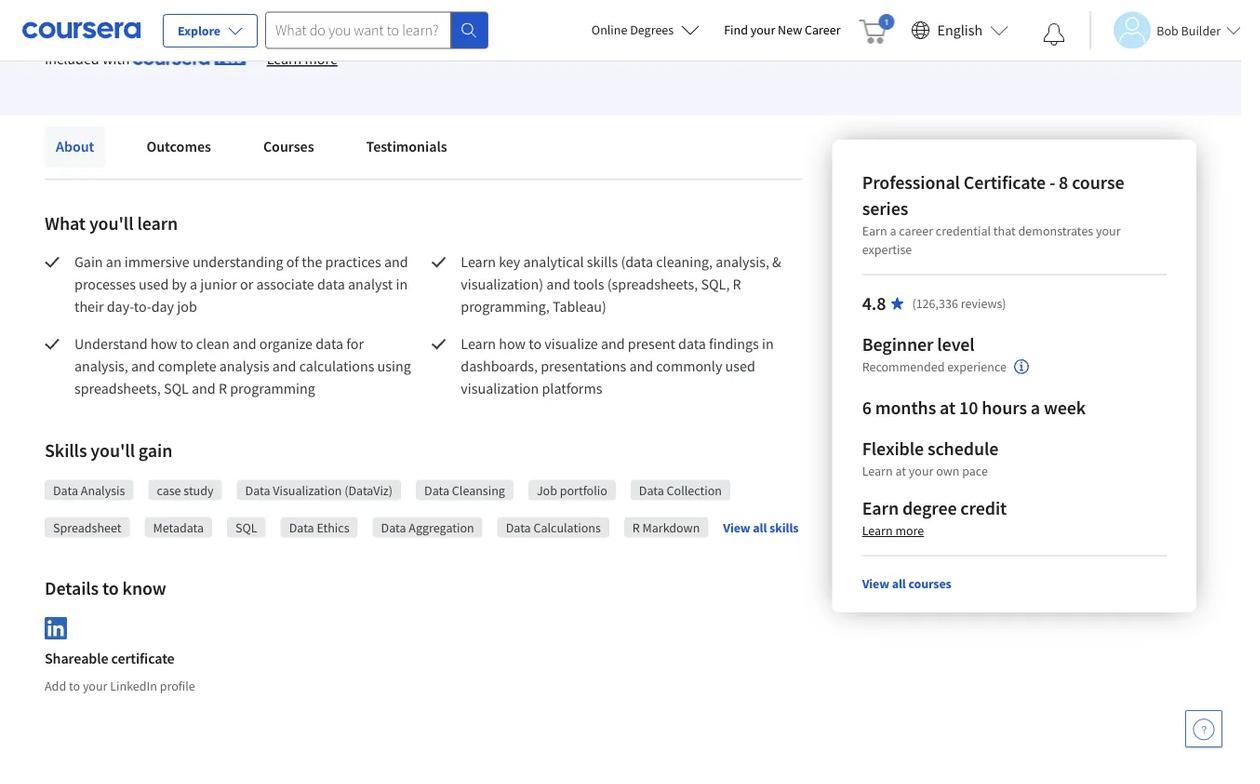 Task type: describe. For each thing, give the bounding box(es) containing it.
to right add
[[69, 678, 80, 695]]

data for data calculations
[[506, 519, 531, 536]]

used inside gain an immersive understanding of the practices and processes used by a junior or associate data analyst in their day-to-day job
[[139, 275, 169, 294]]

analytical
[[524, 253, 584, 271]]

practices
[[325, 253, 381, 271]]

data for data cleansing
[[425, 482, 450, 499]]

(126,336 reviews)
[[913, 295, 1007, 312]]

details to know
[[45, 576, 166, 600]]

beginner level
[[863, 333, 975, 356]]

(data
[[621, 253, 654, 271]]

complete
[[158, 357, 217, 376]]

processes
[[74, 275, 136, 294]]

career
[[900, 222, 934, 239]]

4.8
[[863, 292, 887, 315]]

and down present
[[630, 357, 654, 376]]

data for data collection
[[639, 482, 664, 499]]

learn inside • learn more
[[267, 50, 302, 68]]

commonly
[[657, 357, 723, 376]]

and up spreadsheets,
[[131, 357, 155, 376]]

learn inside learn key analytical skills (data cleaning, analysis, & visualization) and tools (spreadsheets, sql, r programming, tableau)
[[461, 253, 496, 271]]

shareable certificate
[[45, 649, 175, 668]]

r markdown
[[633, 519, 700, 536]]

how for understand
[[151, 335, 177, 353]]

own
[[937, 463, 960, 479]]

(dataviz)
[[345, 482, 393, 499]]

flexible schedule learn at your own pace
[[863, 437, 999, 479]]

visualization
[[461, 379, 539, 398]]

analysis
[[81, 482, 125, 499]]

your inside flexible schedule learn at your own pace
[[909, 463, 934, 479]]

an
[[106, 253, 122, 271]]

job
[[177, 297, 197, 316]]

visualize
[[545, 335, 598, 353]]

junior
[[200, 275, 237, 294]]

more inside • learn more
[[305, 50, 338, 68]]

what
[[45, 211, 86, 235]]

professional
[[863, 171, 961, 194]]

data ethics
[[289, 519, 350, 536]]

experience
[[948, 359, 1007, 376]]

of
[[287, 253, 299, 271]]

degrees
[[630, 21, 674, 38]]

and inside gain an immersive understanding of the practices and processes used by a junior or associate data analyst in their day-to-day job
[[384, 253, 408, 271]]

cleansing
[[452, 482, 505, 499]]

sql inside the understand how to clean and organize data for analysis, and complete analysis and calculations using spreadsheets, sql and r programming
[[164, 379, 189, 398]]

earn inside 'professional certificate - 8 course series earn a career credential that demonstrates your expertise'
[[863, 222, 888, 239]]

courses
[[263, 137, 314, 156]]

included
[[45, 50, 99, 68]]

shopping cart: 1 item image
[[860, 14, 895, 44]]

credential
[[936, 222, 991, 239]]

portfolio
[[560, 482, 608, 499]]

data for visualization
[[679, 335, 706, 353]]

analysis, inside the understand how to clean and organize data for analysis, and complete analysis and calculations using spreadsheets, sql and r programming
[[74, 357, 128, 376]]

online degrees button
[[577, 9, 715, 50]]

linkedin
[[110, 678, 157, 695]]

how for learn
[[499, 335, 526, 353]]

learn how to visualize and present data findings in dashboards, presentations and commonly used visualization platforms
[[461, 335, 777, 398]]

gain an immersive understanding of the practices and processes used by a junior or associate data analyst in their day-to-day job
[[74, 253, 411, 316]]

course
[[1073, 171, 1125, 194]]

collection
[[667, 482, 722, 499]]

tools
[[574, 275, 605, 294]]

learn inside learn how to visualize and present data findings in dashboards, presentations and commonly used visualization platforms
[[461, 335, 496, 353]]

job portfolio
[[537, 482, 608, 499]]

view all skills
[[724, 520, 799, 536]]

find
[[724, 21, 748, 38]]

1 horizontal spatial r
[[633, 519, 640, 536]]

learn key analytical skills (data cleaning, analysis, & visualization) and tools (spreadsheets, sql, r programming, tableau)
[[461, 253, 785, 316]]

reviews)
[[961, 295, 1007, 312]]

10
[[960, 396, 979, 419]]

degree
[[903, 497, 957, 520]]

case study
[[157, 482, 214, 499]]

profile
[[160, 678, 195, 695]]

and up presentations
[[601, 335, 625, 353]]

skills inside button
[[770, 520, 799, 536]]

included with
[[45, 50, 133, 68]]

certificate
[[964, 171, 1046, 194]]

to inside the understand how to clean and organize data for analysis, and complete analysis and calculations using spreadsheets, sql and r programming
[[180, 335, 193, 353]]

data inside gain an immersive understanding of the practices and processes used by a junior or associate data analyst in their day-to-day job
[[317, 275, 345, 294]]

data analysis
[[53, 482, 125, 499]]

view all courses link
[[863, 575, 952, 592]]

bob
[[1157, 22, 1179, 39]]

ethics
[[317, 519, 350, 536]]

know
[[123, 576, 166, 600]]

recommended experience
[[863, 359, 1007, 376]]

learn
[[137, 211, 178, 235]]

&
[[773, 253, 782, 271]]

at inside flexible schedule learn at your own pace
[[896, 463, 907, 479]]

and down complete
[[192, 379, 216, 398]]

(spreadsheets,
[[608, 275, 698, 294]]

your right find
[[751, 21, 776, 38]]

pace
[[963, 463, 989, 479]]

demonstrates
[[1019, 222, 1094, 239]]

(126,336
[[913, 295, 959, 312]]

gain
[[74, 253, 103, 271]]

organize
[[260, 335, 313, 353]]

level
[[938, 333, 975, 356]]

job
[[537, 482, 558, 499]]

data for data ethics
[[289, 519, 314, 536]]

present
[[628, 335, 676, 353]]

day-
[[107, 297, 134, 316]]

aggregation
[[409, 519, 474, 536]]

study
[[184, 482, 214, 499]]

sql,
[[701, 275, 730, 294]]

1 vertical spatial sql
[[236, 519, 258, 536]]

day
[[151, 297, 174, 316]]



Task type: vqa. For each thing, say whether or not it's contained in the screenshot.
6 in the bottom right of the page
yes



Task type: locate. For each thing, give the bounding box(es) containing it.
all right markdown
[[753, 520, 767, 536]]

cleaning,
[[657, 253, 713, 271]]

builder
[[1182, 22, 1221, 39]]

to-
[[134, 297, 151, 316]]

learn more link right •
[[267, 47, 338, 70]]

data left "analysis"
[[53, 482, 78, 499]]

r down analysis
[[219, 379, 227, 398]]

their
[[74, 297, 104, 316]]

0 vertical spatial sql
[[164, 379, 189, 398]]

1 vertical spatial at
[[896, 463, 907, 479]]

data inside learn how to visualize and present data findings in dashboards, presentations and commonly used visualization platforms
[[679, 335, 706, 353]]

english
[[938, 21, 983, 40]]

0 horizontal spatial used
[[139, 275, 169, 294]]

1 vertical spatial learn more link
[[863, 522, 925, 539]]

your down shareable certificate
[[83, 678, 107, 695]]

0 vertical spatial in
[[396, 275, 408, 294]]

and up analysis
[[233, 335, 257, 353]]

expertise
[[863, 241, 913, 258]]

r right sql,
[[733, 275, 742, 294]]

0 vertical spatial all
[[753, 520, 767, 536]]

used down immersive
[[139, 275, 169, 294]]

dashboards,
[[461, 357, 538, 376]]

1 horizontal spatial a
[[890, 222, 897, 239]]

0 horizontal spatial at
[[896, 463, 907, 479]]

1 earn from the top
[[863, 222, 888, 239]]

1 vertical spatial r
[[219, 379, 227, 398]]

a inside 'professional certificate - 8 course series earn a career credential that demonstrates your expertise'
[[890, 222, 897, 239]]

you'll for skills
[[91, 438, 135, 462]]

data down (dataviz)
[[381, 519, 406, 536]]

at
[[940, 396, 956, 419], [896, 463, 907, 479]]

1 vertical spatial all
[[892, 575, 906, 592]]

tableau)
[[553, 297, 607, 316]]

analysis, left & in the top of the page
[[716, 253, 770, 271]]

0 vertical spatial r
[[733, 275, 742, 294]]

online
[[592, 21, 628, 38]]

for
[[347, 335, 364, 353]]

2 horizontal spatial a
[[1031, 396, 1041, 419]]

all inside button
[[753, 520, 767, 536]]

1 vertical spatial earn
[[863, 497, 899, 520]]

view for view all skills
[[724, 520, 751, 536]]

in inside gain an immersive understanding of the practices and processes used by a junior or associate data analyst in their day-to-day job
[[396, 275, 408, 294]]

or
[[240, 275, 253, 294]]

1 horizontal spatial at
[[940, 396, 956, 419]]

1 horizontal spatial all
[[892, 575, 906, 592]]

2 earn from the top
[[863, 497, 899, 520]]

learn more link for learn
[[267, 47, 338, 70]]

details
[[45, 576, 99, 600]]

view all courses
[[863, 575, 952, 592]]

a up expertise
[[890, 222, 897, 239]]

2 how from the left
[[499, 335, 526, 353]]

1 horizontal spatial learn more link
[[863, 522, 925, 539]]

earn up expertise
[[863, 222, 888, 239]]

r inside the understand how to clean and organize data for analysis, and complete analysis and calculations using spreadsheets, sql and r programming
[[219, 379, 227, 398]]

professional certificate - 8 course series earn a career credential that demonstrates your expertise
[[863, 171, 1125, 258]]

outcomes link
[[135, 126, 222, 167]]

1 vertical spatial view
[[863, 575, 890, 592]]

2 vertical spatial a
[[1031, 396, 1041, 419]]

in right analyst
[[396, 275, 408, 294]]

0 horizontal spatial how
[[151, 335, 177, 353]]

and up analyst
[[384, 253, 408, 271]]

learn up the dashboards,
[[461, 335, 496, 353]]

skills inside learn key analytical skills (data cleaning, analysis, & visualization) and tools (spreadsheets, sql, r programming, tableau)
[[587, 253, 618, 271]]

understand how to clean and organize data for analysis, and complete analysis and calculations using spreadsheets, sql and r programming
[[74, 335, 414, 398]]

information about difficulty level pre-requisites. image
[[1015, 359, 1030, 374]]

1 horizontal spatial used
[[726, 357, 756, 376]]

at left '10'
[[940, 396, 956, 419]]

learn inside earn degree credit learn more
[[863, 522, 893, 539]]

your left own
[[909, 463, 934, 479]]

visualization
[[273, 482, 342, 499]]

6
[[863, 396, 872, 419]]

immersive
[[125, 253, 190, 271]]

a left the "week" at the bottom of page
[[1031, 396, 1041, 419]]

about
[[56, 137, 94, 156]]

1 vertical spatial skills
[[770, 520, 799, 536]]

more down what do you want to learn? text field
[[305, 50, 338, 68]]

explore button
[[163, 14, 258, 47]]

visualization)
[[461, 275, 544, 294]]

view
[[724, 520, 751, 536], [863, 575, 890, 592]]

1 vertical spatial used
[[726, 357, 756, 376]]

calculations
[[299, 357, 375, 376]]

programming,
[[461, 297, 550, 316]]

0 horizontal spatial in
[[396, 275, 408, 294]]

2 horizontal spatial r
[[733, 275, 742, 294]]

how inside learn how to visualize and present data findings in dashboards, presentations and commonly used visualization platforms
[[499, 335, 526, 353]]

data for data aggregation
[[381, 519, 406, 536]]

used down findings
[[726, 357, 756, 376]]

all left courses
[[892, 575, 906, 592]]

spreadsheet
[[53, 519, 121, 536]]

to left visualize
[[529, 335, 542, 353]]

data up commonly
[[679, 335, 706, 353]]

understanding
[[193, 253, 284, 271]]

beginner
[[863, 333, 934, 356]]

testimonials
[[366, 137, 448, 156]]

1 vertical spatial you'll
[[91, 438, 135, 462]]

analysis, inside learn key analytical skills (data cleaning, analysis, & visualization) and tools (spreadsheets, sql, r programming, tableau)
[[716, 253, 770, 271]]

data inside the understand how to clean and organize data for analysis, and complete analysis and calculations using spreadsheets, sql and r programming
[[316, 335, 344, 353]]

your down course
[[1097, 222, 1121, 239]]

skills you'll gain
[[45, 438, 172, 462]]

0 vertical spatial you'll
[[89, 211, 134, 235]]

1 vertical spatial in
[[762, 335, 774, 353]]

using
[[378, 357, 411, 376]]

and down organize
[[273, 357, 296, 376]]

1 horizontal spatial analysis,
[[716, 253, 770, 271]]

0 vertical spatial skills
[[587, 253, 618, 271]]

What do you want to learn? text field
[[265, 12, 451, 49]]

learn more link for degree
[[863, 522, 925, 539]]

used inside learn how to visualize and present data findings in dashboards, presentations and commonly used visualization platforms
[[726, 357, 756, 376]]

series
[[863, 197, 909, 220]]

markdown
[[643, 519, 700, 536]]

0 horizontal spatial view
[[724, 520, 751, 536]]

show notifications image
[[1044, 23, 1066, 46]]

coursera plus image
[[133, 54, 246, 65]]

earn left degree
[[863, 497, 899, 520]]

1 horizontal spatial sql
[[236, 519, 258, 536]]

more inside earn degree credit learn more
[[896, 522, 925, 539]]

analysis
[[220, 357, 270, 376]]

0 vertical spatial a
[[890, 222, 897, 239]]

data left ethics
[[289, 519, 314, 536]]

calculations
[[534, 519, 601, 536]]

0 horizontal spatial all
[[753, 520, 767, 536]]

data cleansing
[[425, 482, 505, 499]]

0 horizontal spatial analysis,
[[74, 357, 128, 376]]

1 horizontal spatial view
[[863, 575, 890, 592]]

how
[[151, 335, 177, 353], [499, 335, 526, 353]]

r
[[733, 275, 742, 294], [219, 379, 227, 398], [633, 519, 640, 536]]

0 vertical spatial earn
[[863, 222, 888, 239]]

recommended
[[863, 359, 945, 376]]

your inside 'professional certificate - 8 course series earn a career credential that demonstrates your expertise'
[[1097, 222, 1121, 239]]

a inside gain an immersive understanding of the practices and processes used by a junior or associate data analyst in their day-to-day job
[[190, 275, 197, 294]]

courses link
[[252, 126, 325, 167]]

all for courses
[[892, 575, 906, 592]]

-
[[1050, 171, 1056, 194]]

1 horizontal spatial in
[[762, 335, 774, 353]]

coursera image
[[22, 15, 141, 45]]

1 horizontal spatial how
[[499, 335, 526, 353]]

data left calculations
[[506, 519, 531, 536]]

data down the the on the top left of the page
[[317, 275, 345, 294]]

explore
[[178, 22, 221, 39]]

find your new career link
[[715, 19, 850, 42]]

new
[[778, 21, 803, 38]]

you'll for what
[[89, 211, 134, 235]]

data for data analysis
[[53, 482, 78, 499]]

key
[[499, 253, 521, 271]]

r inside learn key analytical skills (data cleaning, analysis, & visualization) and tools (spreadsheets, sql, r programming, tableau)
[[733, 275, 742, 294]]

in right findings
[[762, 335, 774, 353]]

platforms
[[542, 379, 603, 398]]

analysis, down understand
[[74, 357, 128, 376]]

analyst
[[348, 275, 393, 294]]

learn right •
[[267, 50, 302, 68]]

how up complete
[[151, 335, 177, 353]]

to left 'know'
[[102, 576, 119, 600]]

gain
[[139, 438, 172, 462]]

skills
[[45, 438, 87, 462]]

1 horizontal spatial more
[[896, 522, 925, 539]]

to inside learn how to visualize and present data findings in dashboards, presentations and commonly used visualization platforms
[[529, 335, 542, 353]]

earn inside earn degree credit learn more
[[863, 497, 899, 520]]

you'll up "analysis"
[[91, 438, 135, 462]]

0 horizontal spatial skills
[[587, 253, 618, 271]]

0 vertical spatial more
[[305, 50, 338, 68]]

0 vertical spatial view
[[724, 520, 751, 536]]

all for skills
[[753, 520, 767, 536]]

view for view all courses
[[863, 575, 890, 592]]

how inside the understand how to clean and organize data for analysis, and complete analysis and calculations using spreadsheets, sql and r programming
[[151, 335, 177, 353]]

and
[[384, 253, 408, 271], [547, 275, 571, 294], [233, 335, 257, 353], [601, 335, 625, 353], [131, 357, 155, 376], [273, 357, 296, 376], [630, 357, 654, 376], [192, 379, 216, 398]]

to up complete
[[180, 335, 193, 353]]

view right markdown
[[724, 520, 751, 536]]

a right 'by'
[[190, 275, 197, 294]]

add
[[45, 678, 66, 695]]

1 how from the left
[[151, 335, 177, 353]]

outcomes
[[147, 137, 211, 156]]

and inside learn key analytical skills (data cleaning, analysis, & visualization) and tools (spreadsheets, sql, r programming, tableau)
[[547, 275, 571, 294]]

that
[[994, 222, 1016, 239]]

0 vertical spatial learn more link
[[267, 47, 338, 70]]

about link
[[45, 126, 106, 167]]

in inside learn how to visualize and present data findings in dashboards, presentations and commonly used visualization platforms
[[762, 335, 774, 353]]

view all skills button
[[724, 519, 799, 537]]

presentations
[[541, 357, 627, 376]]

learn inside flexible schedule learn at your own pace
[[863, 463, 893, 479]]

programming
[[230, 379, 315, 398]]

data calculations
[[506, 519, 601, 536]]

view inside view all skills button
[[724, 520, 751, 536]]

None search field
[[265, 12, 489, 49]]

certificate
[[111, 649, 175, 668]]

0 vertical spatial used
[[139, 275, 169, 294]]

learn down flexible
[[863, 463, 893, 479]]

more down degree
[[896, 522, 925, 539]]

0 horizontal spatial more
[[305, 50, 338, 68]]

flexible
[[863, 437, 924, 460]]

you'll up an
[[89, 211, 134, 235]]

findings
[[709, 335, 759, 353]]

0 horizontal spatial a
[[190, 275, 197, 294]]

online degrees
[[592, 21, 674, 38]]

by
[[172, 275, 187, 294]]

learn more link down degree
[[863, 522, 925, 539]]

find your new career
[[724, 21, 841, 38]]

hours
[[982, 396, 1028, 419]]

data up "calculations"
[[316, 335, 344, 353]]

1 horizontal spatial skills
[[770, 520, 799, 536]]

learn more link
[[267, 47, 338, 70], [863, 522, 925, 539]]

0 horizontal spatial sql
[[164, 379, 189, 398]]

view left courses
[[863, 575, 890, 592]]

0 horizontal spatial r
[[219, 379, 227, 398]]

and down analytical at the top left
[[547, 275, 571, 294]]

help center image
[[1193, 718, 1216, 740]]

0 vertical spatial at
[[940, 396, 956, 419]]

data up aggregation
[[425, 482, 450, 499]]

data visualization (dataviz)
[[245, 482, 393, 499]]

learn up the view all courses link
[[863, 522, 893, 539]]

how up the dashboards,
[[499, 335, 526, 353]]

sql down complete
[[164, 379, 189, 398]]

0 horizontal spatial learn more link
[[267, 47, 338, 70]]

1 vertical spatial more
[[896, 522, 925, 539]]

bob builder
[[1157, 22, 1221, 39]]

data for using
[[316, 335, 344, 353]]

data up r markdown
[[639, 482, 664, 499]]

sql right metadata
[[236, 519, 258, 536]]

at down flexible
[[896, 463, 907, 479]]

to
[[180, 335, 193, 353], [529, 335, 542, 353], [102, 576, 119, 600], [69, 678, 80, 695]]

1 vertical spatial a
[[190, 275, 197, 294]]

learn left key
[[461, 253, 496, 271]]

0 vertical spatial analysis,
[[716, 253, 770, 271]]

data left "visualization"
[[245, 482, 270, 499]]

r left markdown
[[633, 519, 640, 536]]

learn
[[267, 50, 302, 68], [461, 253, 496, 271], [461, 335, 496, 353], [863, 463, 893, 479], [863, 522, 893, 539]]

understand
[[74, 335, 148, 353]]

data collection
[[639, 482, 722, 499]]

2 vertical spatial r
[[633, 519, 640, 536]]

1 vertical spatial analysis,
[[74, 357, 128, 376]]

data for data visualization (dataviz)
[[245, 482, 270, 499]]

data
[[317, 275, 345, 294], [316, 335, 344, 353], [679, 335, 706, 353]]



